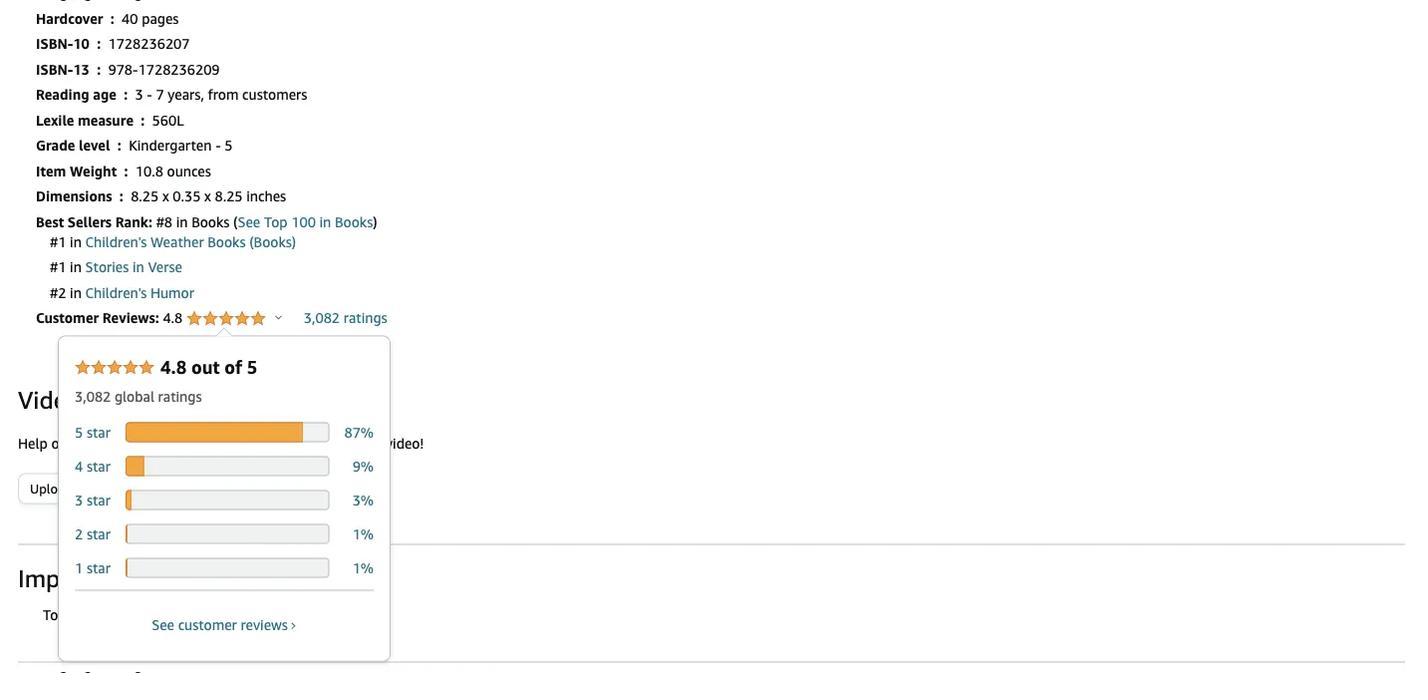Task type: describe. For each thing, give the bounding box(es) containing it.
9%
[[353, 458, 374, 474]]

customer
[[178, 616, 237, 633]]

2 #1 from the top
[[50, 259, 66, 275]]

3,082 ratings
[[304, 310, 388, 326]]

: left 40
[[110, 10, 114, 26]]

item
[[36, 163, 66, 179]]

inches
[[246, 188, 286, 204]]

star for 4
[[87, 458, 111, 474]]

progress bar for 1 star
[[126, 558, 329, 578]]

)
[[373, 213, 377, 230]]

stories
[[85, 259, 129, 275]]

3 inside hardcover                                     ‏                                         :                                     ‎ 40 pages isbn-10                                     ‏                                         :                                     ‎ 1728236207 isbn-13                                     ‏                                         :                                     ‎ 978-1728236209 reading age                                     ‏                                         :                                     ‎ 3 - 7 years, from customers lexile measure                                     ‏                                         :                                     ‎ 560l grade level                                     ‏                                         :                                     ‎ kindergarten - 5 item weight                                     ‏                                         :                                     ‎ 10.8 ounces dimensions                                     ‏                                         :                                     ‎ 8.25 x 0.35 x 8.25 inches
[[135, 86, 143, 103]]

humor
[[151, 284, 194, 301]]

: up rank: on the left top of the page
[[119, 188, 123, 204]]

4
[[75, 458, 83, 474]]

‏ right 'age'
[[120, 86, 120, 103]]

rank:
[[115, 213, 153, 230]]

important information
[[18, 564, 264, 592]]

2
[[75, 525, 83, 542]]

‏ right the 10
[[93, 35, 93, 52]]

progress bar for 4 star
[[126, 456, 329, 476]]

‏ up rank: on the left top of the page
[[116, 188, 116, 204]]

measure
[[78, 112, 134, 128]]

years,
[[168, 86, 204, 103]]

global
[[115, 388, 154, 404]]

1 8.25 from the left
[[131, 188, 159, 204]]

top
[[264, 213, 288, 230]]

in up children's humor 'link'
[[133, 259, 144, 275]]

more
[[131, 435, 164, 451]]

‏ right the weight
[[120, 163, 120, 179]]

3,082 for 3,082 ratings
[[304, 310, 340, 326]]

upload your video link
[[19, 474, 147, 503]]

‏ right 13
[[93, 61, 93, 77]]

to report an issue with this product, click here
[[43, 606, 334, 623]]

reading
[[36, 86, 89, 103]]

from
[[208, 86, 239, 103]]

ounces
[[167, 163, 211, 179]]

3% link
[[353, 492, 374, 508]]

progress bar for 3 star
[[126, 490, 329, 510]]

‎ right level
[[125, 137, 125, 154]]

5 inside hardcover                                     ‏                                         :                                     ‎ 40 pages isbn-10                                     ‏                                         :                                     ‎ 1728236207 isbn-13                                     ‏                                         :                                     ‎ 978-1728236209 reading age                                     ‏                                         :                                     ‎ 3 - 7 years, from customers lexile measure                                     ‏                                         :                                     ‎ 560l grade level                                     ‏                                         :                                     ‎ kindergarten - 5 item weight                                     ‏                                         :                                     ‎ 10.8 ounces dimensions                                     ‏                                         :                                     ‎ 8.25 x 0.35 x 8.25 inches
[[225, 137, 233, 154]]

: right 'age'
[[124, 86, 128, 103]]

grade
[[36, 137, 75, 154]]

1% link for 2 star
[[353, 525, 374, 542]]

children's weather books (books) link
[[85, 233, 296, 250]]

13
[[73, 61, 90, 77]]

pages
[[142, 10, 179, 26]]

important
[[18, 564, 129, 592]]

kindergarten
[[129, 137, 212, 154]]

in right '#2'
[[70, 284, 82, 301]]

video!
[[386, 435, 424, 451]]

information
[[135, 564, 264, 592]]

best
[[36, 213, 64, 230]]

upload
[[30, 481, 72, 496]]

sellers
[[68, 213, 112, 230]]

4 star link
[[75, 458, 114, 474]]

books down (
[[208, 233, 246, 250]]

videos
[[18, 385, 90, 414]]

560l
[[152, 112, 184, 128]]

3 star
[[75, 492, 114, 508]]

video
[[105, 481, 137, 496]]

1 children's from the top
[[85, 233, 147, 250]]

books left (
[[192, 213, 230, 230]]

verse
[[148, 259, 182, 275]]

star for 3
[[87, 492, 111, 508]]

#2
[[50, 284, 66, 301]]

an
[[105, 606, 121, 623]]

87%
[[344, 424, 374, 440]]

: right level
[[117, 137, 121, 154]]

age
[[93, 86, 116, 103]]

click here link
[[274, 606, 334, 623]]

by
[[288, 435, 304, 451]]

1 stars represent 1% of rating element
[[75, 551, 374, 578]]

2 children's from the top
[[85, 284, 147, 301]]

5 star link
[[75, 424, 114, 440]]

: right the 10
[[97, 35, 101, 52]]

level
[[79, 137, 110, 154]]

videos element containing help others learn more about this product by uploading a video!
[[18, 435, 424, 451]]

4 star
[[75, 458, 114, 474]]

5 stars represent 87% of rating element
[[75, 422, 374, 449]]

10
[[73, 35, 90, 52]]

best sellers rank: #8 in books ( see top 100 in books ) #1 in children's weather books (books) #1 in stories in verse #2 in children's humor
[[36, 213, 377, 301]]

3,082 for 3,082 global ratings
[[75, 388, 111, 404]]

see inside best sellers rank: #8 in books ( see top 100 in books ) #1 in children's weather books (books) #1 in stories in verse #2 in children's humor
[[238, 213, 260, 230]]

100
[[291, 213, 316, 230]]

star for 1
[[87, 559, 111, 576]]

in down sellers
[[70, 233, 82, 250]]

help
[[18, 435, 48, 451]]

‎ left 560l at the top left
[[149, 112, 149, 128]]

7
[[156, 86, 164, 103]]

1
[[75, 559, 83, 576]]

4.8 button
[[163, 310, 282, 329]]

#8
[[156, 213, 173, 230]]

3%
[[353, 492, 374, 508]]

1728236209
[[138, 61, 220, 77]]

(
[[233, 213, 238, 230]]

hardcover
[[36, 10, 103, 26]]

others
[[51, 435, 92, 451]]

out
[[191, 356, 220, 378]]

a
[[375, 435, 382, 451]]

1% link for 1 star
[[353, 559, 374, 576]]

issue
[[125, 606, 156, 623]]

3 stars represent 3% of rating element
[[75, 483, 374, 517]]



Task type: locate. For each thing, give the bounding box(es) containing it.
1 vertical spatial #1
[[50, 259, 66, 275]]

star inside 1 stars represent 1% of rating element
[[87, 559, 111, 576]]

1 1% from the top
[[353, 525, 374, 542]]

2 star from the top
[[87, 458, 111, 474]]

1 x from the left
[[162, 188, 169, 204]]

4.8 down humor
[[163, 310, 186, 326]]

3
[[135, 86, 143, 103], [75, 492, 83, 508]]

progress bar down 2 stars represent 1% of rating element
[[126, 558, 329, 578]]

customers
[[242, 86, 307, 103]]

0 vertical spatial see
[[238, 213, 260, 230]]

this right "with"
[[191, 606, 214, 623]]

1 star from the top
[[87, 424, 111, 440]]

#1
[[50, 233, 66, 250], [50, 259, 66, 275]]

1 vertical spatial 1% link
[[353, 559, 374, 576]]

1 horizontal spatial 8.25
[[215, 188, 243, 204]]

2 1% link from the top
[[353, 559, 374, 576]]

0 horizontal spatial -
[[147, 86, 152, 103]]

8.25
[[131, 188, 159, 204], [215, 188, 243, 204]]

1 star link
[[75, 559, 114, 576]]

0 vertical spatial 1% link
[[353, 525, 374, 542]]

stories in verse link
[[85, 259, 182, 275]]

star inside the 4 stars represent 9% of rating element
[[87, 458, 111, 474]]

this for with
[[191, 606, 214, 623]]

in right #8
[[176, 213, 188, 230]]

1 1% link from the top
[[353, 525, 374, 542]]

1 horizontal spatial -
[[216, 137, 221, 154]]

see customer reviews
[[152, 616, 288, 633]]

1 horizontal spatial x
[[204, 188, 211, 204]]

1 vertical spatial ratings
[[158, 388, 202, 404]]

1% link down 3% link
[[353, 525, 374, 542]]

reviews:
[[103, 310, 159, 326]]

product,
[[218, 606, 271, 623]]

1 horizontal spatial 5
[[225, 137, 233, 154]]

1 vertical spatial 5
[[247, 356, 257, 378]]

0 horizontal spatial ratings
[[158, 388, 202, 404]]

ratings down out
[[158, 388, 202, 404]]

‎ left 40
[[118, 10, 118, 26]]

(books)
[[249, 233, 296, 250]]

0 horizontal spatial 3
[[75, 492, 83, 508]]

ratings right "popover" image at the top left of the page
[[344, 310, 388, 326]]

0 horizontal spatial x
[[162, 188, 169, 204]]

ratings
[[344, 310, 388, 326], [158, 388, 202, 404]]

progress bar for 2 star
[[126, 524, 329, 544]]

‏ right level
[[114, 137, 114, 154]]

1 horizontal spatial 3
[[135, 86, 143, 103]]

978-
[[108, 61, 138, 77]]

#1 up '#2'
[[50, 259, 66, 275]]

2 x from the left
[[204, 188, 211, 204]]

2 1% from the top
[[353, 559, 374, 576]]

progress bar up the 4 stars represent 9% of rating element
[[126, 422, 329, 442]]

progress bar inside 3 stars represent 3% of rating element
[[126, 490, 329, 510]]

0 vertical spatial 4.8
[[163, 310, 186, 326]]

1 isbn- from the top
[[36, 35, 73, 52]]

about
[[168, 435, 205, 451]]

customer
[[36, 310, 99, 326]]

4 stars represent 9% of rating element
[[75, 449, 374, 483]]

5 inside 5 stars represent 87% of rating element
[[75, 424, 83, 440]]

in
[[176, 213, 188, 230], [320, 213, 331, 230], [70, 233, 82, 250], [70, 259, 82, 275], [133, 259, 144, 275], [70, 284, 82, 301]]

children's
[[85, 233, 147, 250], [85, 284, 147, 301]]

x left 0.35
[[162, 188, 169, 204]]

5 star
[[75, 424, 114, 440]]

1 vertical spatial 3
[[75, 492, 83, 508]]

1 vertical spatial videos element
[[18, 435, 424, 451]]

2 vertical spatial 5
[[75, 424, 83, 440]]

3,082 up 5 star
[[75, 388, 111, 404]]

1 videos element from the top
[[18, 383, 1406, 415]]

- right the kindergarten
[[216, 137, 221, 154]]

3,082
[[304, 310, 340, 326], [75, 388, 111, 404]]

3 progress bar from the top
[[126, 490, 329, 510]]

‎ left 10.8
[[132, 163, 132, 179]]

of
[[225, 356, 242, 378]]

0 vertical spatial videos element
[[18, 383, 1406, 415]]

2 isbn- from the top
[[36, 61, 73, 77]]

1 #1 from the top
[[50, 233, 66, 250]]

:
[[110, 10, 114, 26], [97, 35, 101, 52], [97, 61, 101, 77], [124, 86, 128, 103], [141, 112, 145, 128], [117, 137, 121, 154], [124, 163, 128, 179], [119, 188, 123, 204]]

progress bar
[[126, 422, 329, 442], [126, 456, 329, 476], [126, 490, 329, 510], [126, 524, 329, 544], [126, 558, 329, 578]]

see left customer
[[152, 616, 174, 633]]

progress bar inside 5 stars represent 87% of rating element
[[126, 422, 329, 442]]

5 star from the top
[[87, 559, 111, 576]]

‏
[[107, 10, 107, 26], [93, 35, 93, 52], [93, 61, 93, 77], [120, 86, 120, 103], [137, 112, 137, 128], [114, 137, 114, 154], [120, 163, 120, 179], [116, 188, 116, 204]]

children's down rank: on the left top of the page
[[85, 233, 147, 250]]

5 progress bar from the top
[[126, 558, 329, 578]]

4.8 inside button
[[163, 310, 186, 326]]

8.25 down 10.8
[[131, 188, 159, 204]]

1 vertical spatial children's
[[85, 284, 147, 301]]

star inside 2 stars represent 1% of rating element
[[87, 525, 111, 542]]

1 progress bar from the top
[[126, 422, 329, 442]]

product
[[235, 435, 285, 451]]

see
[[238, 213, 260, 230], [152, 616, 174, 633]]

lexile
[[36, 112, 74, 128]]

0 vertical spatial #1
[[50, 233, 66, 250]]

star
[[87, 424, 111, 440], [87, 458, 111, 474], [87, 492, 111, 508], [87, 525, 111, 542], [87, 559, 111, 576]]

4.8 left out
[[161, 356, 187, 378]]

dimensions
[[36, 188, 112, 204]]

progress bar down the help others learn more about this product by uploading a video!
[[126, 456, 329, 476]]

0 vertical spatial -
[[147, 86, 152, 103]]

4.8
[[163, 310, 186, 326], [161, 356, 187, 378]]

2 progress bar from the top
[[126, 456, 329, 476]]

3,082 ratings link
[[304, 310, 388, 326]]

‏ left 40
[[107, 10, 107, 26]]

to
[[43, 606, 58, 623]]

5 up 4
[[75, 424, 83, 440]]

1 vertical spatial isbn-
[[36, 61, 73, 77]]

0.35
[[173, 188, 201, 204]]

1% link
[[353, 525, 374, 542], [353, 559, 374, 576]]

progress bar inside 1 stars represent 1% of rating element
[[126, 558, 329, 578]]

1 vertical spatial 4.8
[[161, 356, 187, 378]]

2 stars represent 1% of rating element
[[75, 517, 374, 551]]

‎ up rank: on the left top of the page
[[127, 188, 127, 204]]

reviews
[[241, 616, 288, 633]]

here
[[306, 606, 334, 623]]

0 horizontal spatial 8.25
[[131, 188, 159, 204]]

3,082 right "popover" image at the top left of the page
[[304, 310, 340, 326]]

4 progress bar from the top
[[126, 524, 329, 544]]

9% link
[[353, 458, 374, 474]]

‎
[[118, 10, 118, 26], [104, 35, 104, 52], [104, 61, 104, 77], [131, 86, 131, 103], [149, 112, 149, 128], [125, 137, 125, 154], [132, 163, 132, 179], [127, 188, 127, 204]]

star for 2
[[87, 525, 111, 542]]

‏ left 560l at the top left
[[137, 112, 137, 128]]

1 horizontal spatial ratings
[[344, 310, 388, 326]]

star for 5
[[87, 424, 111, 440]]

0 vertical spatial 3,082
[[304, 310, 340, 326]]

1% for 1 star
[[353, 559, 374, 576]]

10.8
[[135, 163, 163, 179]]

8.25 up (
[[215, 188, 243, 204]]

3,082 global ratings
[[75, 388, 202, 404]]

progress bar inside the 4 stars represent 9% of rating element
[[126, 456, 329, 476]]

1% for 2 star
[[353, 525, 374, 542]]

5 right of
[[247, 356, 257, 378]]

‎ left 978-
[[104, 61, 104, 77]]

: left 10.8
[[124, 163, 128, 179]]

0 vertical spatial ratings
[[344, 310, 388, 326]]

1% link down 3%
[[353, 559, 374, 576]]

this
[[208, 435, 232, 451], [191, 606, 214, 623]]

1 star
[[75, 559, 114, 576]]

1 vertical spatial -
[[216, 137, 221, 154]]

in right 100
[[320, 213, 331, 230]]

progress bar down the 4 stars represent 9% of rating element
[[126, 490, 329, 510]]

1 vertical spatial 3,082
[[75, 388, 111, 404]]

x right 0.35
[[204, 188, 211, 204]]

isbn- up reading
[[36, 61, 73, 77]]

4 star from the top
[[87, 525, 111, 542]]

0 vertical spatial children's
[[85, 233, 147, 250]]

see top 100 in books link
[[238, 213, 373, 230]]

1% down 3% link
[[353, 525, 374, 542]]

weight
[[70, 163, 117, 179]]

books right 100
[[335, 213, 373, 230]]

‎ right 'age'
[[131, 86, 131, 103]]

see customer reviews link
[[152, 616, 297, 633]]

1 horizontal spatial see
[[238, 213, 260, 230]]

videos element
[[18, 383, 1406, 415], [18, 435, 424, 451]]

in left stories
[[70, 259, 82, 275]]

2 star link
[[75, 525, 114, 542]]

0 vertical spatial this
[[208, 435, 232, 451]]

1 vertical spatial see
[[152, 616, 174, 633]]

2 8.25 from the left
[[215, 188, 243, 204]]

0 horizontal spatial see
[[152, 616, 174, 633]]

progress bar for 5 star
[[126, 422, 329, 442]]

see left top
[[238, 213, 260, 230]]

5 down the from
[[225, 137, 233, 154]]

1%
[[353, 525, 374, 542], [353, 559, 374, 576]]

2 videos element from the top
[[18, 435, 424, 451]]

upload your video
[[30, 481, 137, 496]]

: right 13
[[97, 61, 101, 77]]

4.8 out of 5
[[161, 356, 257, 378]]

0 vertical spatial 1%
[[353, 525, 374, 542]]

4.8 for 4.8 out of 5
[[161, 356, 187, 378]]

popover image
[[275, 315, 282, 320]]

: left 560l at the top left
[[141, 112, 145, 128]]

your
[[76, 481, 102, 496]]

87% link
[[344, 424, 374, 440]]

2 star
[[75, 525, 114, 542]]

40
[[122, 10, 138, 26]]

progress bar inside 2 stars represent 1% of rating element
[[126, 524, 329, 544]]

this right about
[[208, 435, 232, 451]]

3 star link
[[75, 492, 114, 508]]

star inside 5 stars represent 87% of rating element
[[87, 424, 111, 440]]

hardcover                                     ‏                                         :                                     ‎ 40 pages isbn-10                                     ‏                                         :                                     ‎ 1728236207 isbn-13                                     ‏                                         :                                     ‎ 978-1728236209 reading age                                     ‏                                         :                                     ‎ 3 - 7 years, from customers lexile measure                                     ‏                                         :                                     ‎ 560l grade level                                     ‏                                         :                                     ‎ kindergarten - 5 item weight                                     ‏                                         :                                     ‎ 10.8 ounces dimensions                                     ‏                                         :                                     ‎ 8.25 x 0.35 x 8.25 inches
[[36, 10, 307, 204]]

this for about
[[208, 435, 232, 451]]

‎ right the 10
[[104, 35, 104, 52]]

0 vertical spatial 3
[[135, 86, 143, 103]]

0 horizontal spatial 5
[[75, 424, 83, 440]]

1 vertical spatial this
[[191, 606, 214, 623]]

3 star from the top
[[87, 492, 111, 508]]

#1 down best
[[50, 233, 66, 250]]

1% down 3%
[[353, 559, 374, 576]]

children's down stories
[[85, 284, 147, 301]]

4.8 for 4.8
[[163, 310, 186, 326]]

- left 7
[[147, 86, 152, 103]]

report
[[62, 606, 102, 623]]

0 vertical spatial isbn-
[[36, 35, 73, 52]]

progress bar up 1 stars represent 1% of rating element
[[126, 524, 329, 544]]

0 horizontal spatial 3,082
[[75, 388, 111, 404]]

click
[[274, 606, 302, 623]]

isbn- down hardcover
[[36, 35, 73, 52]]

1 vertical spatial 1%
[[353, 559, 374, 576]]

0 vertical spatial 5
[[225, 137, 233, 154]]

learn
[[95, 435, 127, 451]]

1 horizontal spatial 3,082
[[304, 310, 340, 326]]

videos element containing videos
[[18, 383, 1406, 415]]

books
[[192, 213, 230, 230], [335, 213, 373, 230], [208, 233, 246, 250]]

children's humor link
[[85, 284, 194, 301]]

2 horizontal spatial 5
[[247, 356, 257, 378]]

star inside 3 stars represent 3% of rating element
[[87, 492, 111, 508]]

1728236207
[[108, 35, 190, 52]]



Task type: vqa. For each thing, say whether or not it's contained in the screenshot.
Privacy
no



